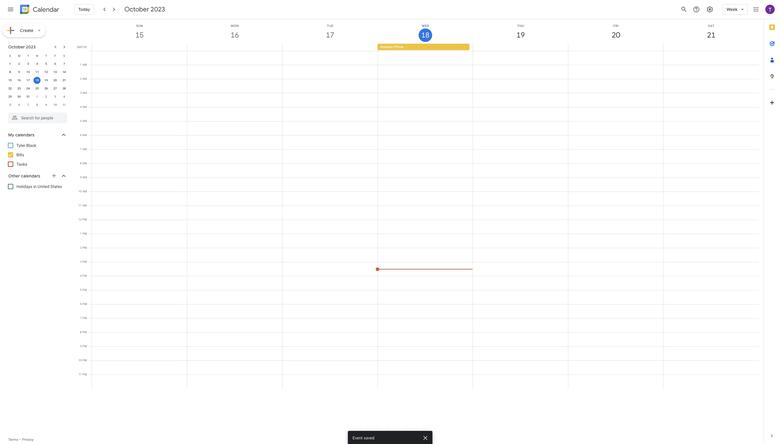Task type: locate. For each thing, give the bounding box(es) containing it.
1 horizontal spatial 17
[[326, 30, 334, 40]]

0 vertical spatial 17
[[326, 30, 334, 40]]

calendars up in on the top left
[[21, 174, 40, 179]]

pm for 2 pm
[[83, 247, 87, 250]]

15 link
[[133, 29, 146, 42]]

1 up 15 element
[[9, 62, 11, 66]]

5 for 5 pm
[[80, 289, 82, 292]]

1 vertical spatial october 2023
[[8, 44, 36, 50]]

calendars up tyler black
[[15, 133, 34, 138]]

2 up the 3 pm
[[80, 247, 82, 250]]

5 pm from the top
[[83, 275, 87, 278]]

10 up 11 am
[[78, 190, 82, 193]]

bills
[[16, 153, 24, 158]]

3 am from the top
[[82, 91, 87, 95]]

7 down 6 pm at the bottom
[[80, 317, 82, 320]]

9 up 10 am
[[80, 176, 82, 179]]

9 up 16 element
[[18, 71, 20, 74]]

15
[[135, 30, 143, 40], [8, 79, 12, 82]]

19 down "12" element
[[45, 79, 48, 82]]

22 element
[[7, 85, 14, 92]]

4 am from the top
[[82, 105, 87, 109]]

october 2023 up sun at the top of the page
[[125, 5, 165, 14]]

8 for 8 am
[[80, 162, 82, 165]]

november 11 element
[[61, 102, 68, 109]]

12 for 12 pm
[[79, 218, 82, 222]]

18
[[421, 31, 429, 40], [35, 79, 39, 82]]

17
[[326, 30, 334, 40], [26, 79, 30, 82]]

november 3 element
[[52, 93, 59, 101]]

pm up 9 pm
[[83, 331, 87, 334]]

row
[[89, 51, 760, 390], [6, 52, 69, 60], [6, 60, 69, 68], [6, 68, 69, 76], [6, 76, 69, 85], [6, 85, 69, 93], [6, 93, 69, 101], [6, 101, 69, 109]]

2 t from the left
[[45, 54, 47, 57]]

10 for november 10 element
[[54, 103, 57, 107]]

8 for november 8 element
[[36, 103, 38, 107]]

3 down 27 element
[[54, 95, 56, 98]]

2 pm
[[80, 247, 87, 250]]

3 up 10 element
[[27, 62, 29, 66]]

1 horizontal spatial s
[[63, 54, 65, 57]]

11 element
[[34, 69, 41, 76]]

9
[[18, 71, 20, 74], [45, 103, 47, 107], [80, 176, 82, 179], [80, 345, 82, 349]]

18 down wed
[[421, 31, 429, 40]]

1 t from the left
[[27, 54, 29, 57]]

19 down thu
[[517, 30, 525, 40]]

october 2023 up m
[[8, 44, 36, 50]]

s right f
[[63, 54, 65, 57]]

6 up 7 am
[[80, 134, 82, 137]]

1 vertical spatial 16
[[17, 79, 21, 82]]

1 s from the left
[[9, 54, 11, 57]]

5 up "12" element
[[45, 62, 47, 66]]

am up 2 am
[[82, 63, 87, 66]]

9 am from the top
[[82, 176, 87, 179]]

6 for 6 pm
[[80, 303, 82, 306]]

sun
[[136, 24, 143, 28]]

8 down 7 pm on the bottom left
[[80, 331, 82, 334]]

other
[[8, 174, 20, 179]]

10 up 11 pm
[[79, 359, 82, 363]]

tasks
[[16, 162, 27, 167]]

3 pm from the top
[[83, 247, 87, 250]]

1 horizontal spatial 16
[[230, 30, 239, 40]]

7 am from the top
[[82, 148, 87, 151]]

7
[[63, 62, 65, 66], [27, 103, 29, 107], [80, 148, 82, 151], [80, 317, 82, 320]]

0 vertical spatial october
[[125, 5, 149, 14]]

2 for 2 am
[[80, 77, 82, 81]]

1 horizontal spatial t
[[45, 54, 47, 57]]

pm down 10 pm
[[83, 374, 87, 377]]

2 am from the top
[[82, 77, 87, 81]]

0 vertical spatial 15
[[135, 30, 143, 40]]

0 horizontal spatial 15
[[8, 79, 12, 82]]

pm down 8 pm
[[83, 345, 87, 349]]

0 horizontal spatial 2023
[[26, 44, 36, 50]]

t left w
[[27, 54, 29, 57]]

november 1 element
[[34, 93, 41, 101]]

6 down 5 pm
[[80, 303, 82, 306]]

10 up 17 element on the top of the page
[[26, 71, 30, 74]]

1 down "12 pm"
[[80, 232, 82, 236]]

7 up 14
[[63, 62, 65, 66]]

am for 11 am
[[82, 204, 87, 207]]

1 am from the top
[[82, 63, 87, 66]]

11 pm from the top
[[83, 359, 87, 363]]

f
[[54, 54, 56, 57]]

2 pm from the top
[[83, 232, 87, 236]]

21 down the sat at the right top of page
[[707, 30, 716, 40]]

am for 2 am
[[82, 77, 87, 81]]

1 up 2 am
[[80, 63, 82, 66]]

12 inside row
[[45, 71, 48, 74]]

0 horizontal spatial 17
[[26, 79, 30, 82]]

20 inside grid
[[612, 30, 620, 40]]

8 pm from the top
[[83, 317, 87, 320]]

0 horizontal spatial 12
[[45, 71, 48, 74]]

2 am
[[80, 77, 87, 81]]

0 vertical spatial 19
[[517, 30, 525, 40]]

add other calendars image
[[51, 173, 57, 179]]

0 horizontal spatial 21
[[63, 79, 66, 82]]

3
[[27, 62, 29, 66], [80, 91, 82, 95], [54, 95, 56, 98], [80, 261, 82, 264]]

7 for 7 pm
[[80, 317, 82, 320]]

calendars for other calendars
[[21, 174, 40, 179]]

2 inside "element"
[[45, 95, 47, 98]]

thu
[[518, 24, 525, 28]]

1 horizontal spatial 19
[[517, 30, 525, 40]]

11 for november 11 element
[[63, 103, 66, 107]]

am up "12 pm"
[[82, 204, 87, 207]]

october up m
[[8, 44, 25, 50]]

row containing 5
[[6, 101, 69, 109]]

amazon prime row
[[89, 44, 764, 51]]

0 horizontal spatial 19
[[45, 79, 48, 82]]

18 inside cell
[[35, 79, 39, 82]]

0 horizontal spatial 18
[[35, 79, 39, 82]]

7 pm from the top
[[83, 303, 87, 306]]

21
[[707, 30, 716, 40], [63, 79, 66, 82]]

0 horizontal spatial october 2023
[[8, 44, 36, 50]]

11 for 11 pm
[[79, 374, 82, 377]]

0 vertical spatial calendars
[[15, 133, 34, 138]]

am down 7 am
[[82, 162, 87, 165]]

calendars
[[15, 133, 34, 138], [21, 174, 40, 179]]

15 down sun at the top of the page
[[135, 30, 143, 40]]

25 element
[[34, 85, 41, 92]]

am for 6 am
[[82, 134, 87, 137]]

6 pm from the top
[[83, 289, 87, 292]]

27
[[54, 87, 57, 90]]

2023
[[151, 5, 165, 14], [26, 44, 36, 50]]

10
[[26, 71, 30, 74], [54, 103, 57, 107], [78, 190, 82, 193], [79, 359, 82, 363]]

1 vertical spatial 20
[[54, 79, 57, 82]]

5
[[45, 62, 47, 66], [9, 103, 11, 107], [80, 120, 82, 123], [80, 289, 82, 292]]

s
[[9, 54, 11, 57], [63, 54, 65, 57]]

3 down 2 pm
[[80, 261, 82, 264]]

4
[[36, 62, 38, 66], [63, 95, 65, 98], [80, 105, 82, 109], [80, 275, 82, 278]]

t
[[27, 54, 29, 57], [45, 54, 47, 57]]

5 down 4 pm
[[80, 289, 82, 292]]

1 down 25 element
[[36, 95, 38, 98]]

states
[[50, 185, 62, 189]]

19
[[517, 30, 525, 40], [45, 79, 48, 82]]

pm down 6 pm at the bottom
[[83, 317, 87, 320]]

None search field
[[0, 110, 73, 123]]

row containing 1
[[6, 60, 69, 68]]

11 pm
[[79, 374, 87, 377]]

pm down 4 pm
[[83, 289, 87, 292]]

5 down the 4 am
[[80, 120, 82, 123]]

am down 8 am
[[82, 176, 87, 179]]

pm for 5 pm
[[83, 289, 87, 292]]

united
[[38, 185, 49, 189]]

1 vertical spatial 12
[[79, 218, 82, 222]]

1 vertical spatial october
[[8, 44, 25, 50]]

0 horizontal spatial october
[[8, 44, 25, 50]]

4 down 28 element
[[63, 95, 65, 98]]

20 inside row
[[54, 79, 57, 82]]

9 pm from the top
[[83, 331, 87, 334]]

18 cell
[[33, 76, 42, 85]]

8 down november 1 element
[[36, 103, 38, 107]]

row containing 8
[[6, 68, 69, 76]]

3 up the 4 am
[[80, 91, 82, 95]]

sat
[[709, 24, 715, 28]]

row group
[[6, 60, 69, 109]]

pm down 5 pm
[[83, 303, 87, 306]]

11 up the 18, today element
[[35, 71, 39, 74]]

10 pm from the top
[[83, 345, 87, 349]]

6
[[54, 62, 56, 66], [18, 103, 20, 107], [80, 134, 82, 137], [80, 303, 82, 306]]

0 vertical spatial 18
[[421, 31, 429, 40]]

amazon
[[381, 45, 394, 49]]

5 am from the top
[[82, 120, 87, 123]]

20 down fri
[[612, 30, 620, 40]]

25
[[35, 87, 39, 90]]

13 element
[[52, 69, 59, 76]]

5 down 29 element
[[9, 103, 11, 107]]

9 up 10 pm
[[80, 345, 82, 349]]

8
[[9, 71, 11, 74], [36, 103, 38, 107], [80, 162, 82, 165], [80, 331, 82, 334]]

pm
[[83, 218, 87, 222], [83, 232, 87, 236], [83, 247, 87, 250], [83, 261, 87, 264], [83, 275, 87, 278], [83, 289, 87, 292], [83, 303, 87, 306], [83, 317, 87, 320], [83, 331, 87, 334], [83, 345, 87, 349], [83, 359, 87, 363], [83, 374, 87, 377]]

4 pm from the top
[[83, 261, 87, 264]]

tab list
[[765, 19, 781, 428]]

9 down november 2 "element"
[[45, 103, 47, 107]]

cell
[[92, 44, 187, 51], [187, 44, 283, 51], [283, 44, 378, 51], [473, 44, 569, 51], [569, 44, 664, 51], [92, 51, 187, 390], [187, 51, 283, 390], [283, 51, 378, 390], [376, 51, 474, 390], [474, 51, 569, 390], [569, 51, 664, 390], [664, 51, 760, 390]]

10 down november 3 element
[[54, 103, 57, 107]]

am up the 4 am
[[82, 91, 87, 95]]

1 horizontal spatial 21
[[707, 30, 716, 40]]

28
[[63, 87, 66, 90]]

pm for 3 pm
[[83, 261, 87, 264]]

22
[[8, 87, 12, 90]]

26 element
[[43, 85, 50, 92]]

16
[[230, 30, 239, 40], [17, 79, 21, 82]]

0 vertical spatial 2023
[[151, 5, 165, 14]]

s left m
[[9, 54, 11, 57]]

t left f
[[45, 54, 47, 57]]

1 for 1 am
[[80, 63, 82, 66]]

row containing 22
[[6, 85, 69, 93]]

11 down 10 pm
[[79, 374, 82, 377]]

1 vertical spatial 15
[[8, 79, 12, 82]]

pm down 2 pm
[[83, 261, 87, 264]]

19 link
[[514, 29, 528, 42]]

pm up 2 pm
[[83, 232, 87, 236]]

am down the 4 am
[[82, 120, 87, 123]]

1 horizontal spatial 20
[[612, 30, 620, 40]]

11 down "november 4" element
[[63, 103, 66, 107]]

12 for 12
[[45, 71, 48, 74]]

0 vertical spatial 16
[[230, 30, 239, 40]]

my calendars
[[8, 133, 34, 138]]

am down 6 am
[[82, 148, 87, 151]]

1 horizontal spatial october 2023
[[125, 5, 165, 14]]

october
[[125, 5, 149, 14], [8, 44, 25, 50]]

am up 7 am
[[82, 134, 87, 137]]

1 horizontal spatial 18
[[421, 31, 429, 40]]

21 down 14 element
[[63, 79, 66, 82]]

31
[[26, 95, 30, 98]]

am
[[82, 63, 87, 66], [82, 77, 87, 81], [82, 91, 87, 95], [82, 105, 87, 109], [82, 120, 87, 123], [82, 134, 87, 137], [82, 148, 87, 151], [82, 162, 87, 165], [82, 176, 87, 179], [82, 190, 87, 193], [82, 204, 87, 207]]

2 for 2 pm
[[80, 247, 82, 250]]

18 inside wed 18
[[421, 31, 429, 40]]

0 vertical spatial 21
[[707, 30, 716, 40]]

pm down 9 pm
[[83, 359, 87, 363]]

5 for november 5 element
[[9, 103, 11, 107]]

15 up 22
[[8, 79, 12, 82]]

6 for 6 am
[[80, 134, 82, 137]]

holidays in united states
[[16, 185, 62, 189]]

2 down '1 am'
[[80, 77, 82, 81]]

1 pm from the top
[[83, 218, 87, 222]]

november 5 element
[[7, 102, 14, 109]]

november 9 element
[[43, 102, 50, 109]]

3 inside november 3 element
[[54, 95, 56, 98]]

12 up 19 element
[[45, 71, 48, 74]]

7 for november 7 element
[[27, 103, 29, 107]]

1 horizontal spatial 15
[[135, 30, 143, 40]]

am up 5 am
[[82, 105, 87, 109]]

6 am from the top
[[82, 134, 87, 137]]

terms – privacy
[[8, 438, 34, 443]]

7 inside november 7 element
[[27, 103, 29, 107]]

0 vertical spatial 12
[[45, 71, 48, 74]]

6 inside november 6 element
[[18, 103, 20, 107]]

1 vertical spatial 17
[[26, 79, 30, 82]]

my
[[8, 133, 14, 138]]

pm up the 3 pm
[[83, 247, 87, 250]]

0 vertical spatial 20
[[612, 30, 620, 40]]

12 down 11 am
[[79, 218, 82, 222]]

october up sun at the top of the page
[[125, 5, 149, 14]]

20
[[612, 30, 620, 40], [54, 79, 57, 82]]

7 down 31 element
[[27, 103, 29, 107]]

15 inside grid
[[135, 30, 143, 40]]

11 down 10 am
[[78, 204, 82, 207]]

4 down the 3 pm
[[80, 275, 82, 278]]

8 am from the top
[[82, 162, 87, 165]]

7 down 6 am
[[80, 148, 82, 151]]

10 pm
[[79, 359, 87, 363]]

2 down 26 element
[[45, 95, 47, 98]]

0 vertical spatial october 2023
[[125, 5, 165, 14]]

1 pm
[[80, 232, 87, 236]]

prime
[[394, 45, 404, 49]]

1 horizontal spatial 12
[[79, 218, 82, 222]]

1 horizontal spatial 2023
[[151, 5, 165, 14]]

7 pm
[[80, 317, 87, 320]]

1 vertical spatial calendars
[[21, 174, 40, 179]]

mon 16
[[230, 24, 239, 40]]

1 horizontal spatial october
[[125, 5, 149, 14]]

17 down 10 element
[[26, 79, 30, 82]]

15 element
[[7, 77, 14, 84]]

12 element
[[43, 69, 50, 76]]

in
[[33, 185, 37, 189]]

4 up 5 am
[[80, 105, 82, 109]]

16 down mon
[[230, 30, 239, 40]]

am for 7 am
[[82, 148, 87, 151]]

16 up 23
[[17, 79, 21, 82]]

0 horizontal spatial 20
[[54, 79, 57, 82]]

18 down '11' element
[[35, 79, 39, 82]]

8 down 7 am
[[80, 162, 82, 165]]

0 horizontal spatial 16
[[17, 79, 21, 82]]

1 vertical spatial 18
[[35, 79, 39, 82]]

12 pm from the top
[[83, 374, 87, 377]]

11 am from the top
[[82, 204, 87, 207]]

grid
[[75, 19, 764, 445]]

6 down 30 element
[[18, 103, 20, 107]]

18, today element
[[34, 77, 41, 84]]

pm down the 3 pm
[[83, 275, 87, 278]]

am down '1 am'
[[82, 77, 87, 81]]

0 horizontal spatial s
[[9, 54, 11, 57]]

november 4 element
[[61, 93, 68, 101]]

Search for people text field
[[12, 113, 63, 123]]

17 down tue
[[326, 30, 334, 40]]

pm up 1 pm
[[83, 218, 87, 222]]

20 down 13 "element"
[[54, 79, 57, 82]]

9 for 9 am
[[80, 176, 82, 179]]

settings menu image
[[707, 6, 714, 13]]

my calendars list
[[1, 141, 73, 169]]

tyler black
[[16, 143, 36, 148]]

3 pm
[[80, 261, 87, 264]]

1 vertical spatial 21
[[63, 79, 66, 82]]

0 horizontal spatial t
[[27, 54, 29, 57]]

12 inside grid
[[79, 218, 82, 222]]

1 vertical spatial 19
[[45, 79, 48, 82]]

4 am
[[80, 105, 87, 109]]

october 2023 grid
[[6, 52, 69, 109]]

create
[[20, 28, 33, 33]]

9 for 9 pm
[[80, 345, 82, 349]]

am down the 9 am
[[82, 190, 87, 193]]

10 am from the top
[[82, 190, 87, 193]]



Task type: describe. For each thing, give the bounding box(es) containing it.
week button
[[724, 2, 748, 16]]

sun 15
[[135, 24, 143, 40]]

16 inside mon 16
[[230, 30, 239, 40]]

black
[[26, 143, 36, 148]]

2 s from the left
[[63, 54, 65, 57]]

24
[[26, 87, 30, 90]]

5 for 5 am
[[80, 120, 82, 123]]

5 am
[[80, 120, 87, 123]]

20 element
[[52, 77, 59, 84]]

8 up 15 element
[[9, 71, 11, 74]]

11 for 11 am
[[78, 204, 82, 207]]

10 am
[[78, 190, 87, 193]]

23
[[17, 87, 21, 90]]

today
[[78, 7, 90, 12]]

15 inside row
[[8, 79, 12, 82]]

24 element
[[25, 85, 32, 92]]

11 for '11' element
[[35, 71, 39, 74]]

create button
[[2, 24, 46, 38]]

w
[[36, 54, 38, 57]]

m
[[18, 54, 20, 57]]

my calendars button
[[1, 130, 73, 140]]

pm for 1 pm
[[83, 232, 87, 236]]

4 pm
[[80, 275, 87, 278]]

pm for 7 pm
[[83, 317, 87, 320]]

14
[[63, 71, 66, 74]]

november 2 element
[[43, 93, 50, 101]]

am for 4 am
[[82, 105, 87, 109]]

10 for 10 element
[[26, 71, 30, 74]]

3 for 3 pm
[[80, 261, 82, 264]]

am for 10 am
[[82, 190, 87, 193]]

31 element
[[25, 93, 32, 101]]

10 for 10 am
[[78, 190, 82, 193]]

pm for 4 pm
[[83, 275, 87, 278]]

9 am
[[80, 176, 87, 179]]

21 inside grid
[[707, 30, 716, 40]]

terms link
[[8, 438, 18, 443]]

13
[[54, 71, 57, 74]]

privacy
[[22, 438, 34, 443]]

16 inside 16 element
[[17, 79, 21, 82]]

26
[[45, 87, 48, 90]]

am for 8 am
[[82, 162, 87, 165]]

11 am
[[78, 204, 87, 207]]

4 for 4 am
[[80, 105, 82, 109]]

amazon prime
[[381, 45, 404, 49]]

other calendars button
[[1, 172, 73, 181]]

main drawer image
[[7, 6, 14, 13]]

17 link
[[324, 29, 337, 42]]

27 element
[[52, 85, 59, 92]]

terms
[[8, 438, 18, 443]]

6 for november 6 element
[[18, 103, 20, 107]]

gmt-
[[77, 46, 84, 49]]

row containing s
[[6, 52, 69, 60]]

tue
[[327, 24, 334, 28]]

other calendars
[[8, 174, 40, 179]]

16 link
[[228, 29, 242, 42]]

4 for "november 4" element
[[63, 95, 65, 98]]

amazon prime button
[[378, 44, 470, 50]]

21 inside row
[[63, 79, 66, 82]]

week
[[727, 7, 738, 12]]

1 vertical spatial 2023
[[26, 44, 36, 50]]

18 link
[[419, 29, 433, 42]]

row containing 29
[[6, 93, 69, 101]]

am for 5 am
[[82, 120, 87, 123]]

3 for 3 am
[[80, 91, 82, 95]]

2 for november 2 "element"
[[45, 95, 47, 98]]

sat 21
[[707, 24, 716, 40]]

29 element
[[7, 93, 14, 101]]

1 for 1 pm
[[80, 232, 82, 236]]

6 pm
[[80, 303, 87, 306]]

gmt-05
[[77, 46, 87, 49]]

am for 1 am
[[82, 63, 87, 66]]

3 for november 3 element
[[54, 95, 56, 98]]

7 am
[[80, 148, 87, 151]]

calendars for my calendars
[[15, 133, 34, 138]]

pm for 8 pm
[[83, 331, 87, 334]]

2 down m
[[18, 62, 20, 66]]

pm for 11 pm
[[83, 374, 87, 377]]

pm for 10 pm
[[83, 359, 87, 363]]

8 pm
[[80, 331, 87, 334]]

november 8 element
[[34, 102, 41, 109]]

pm for 12 pm
[[83, 218, 87, 222]]

10 for 10 pm
[[79, 359, 82, 363]]

23 element
[[16, 85, 23, 92]]

21 link
[[705, 29, 719, 42]]

calendar element
[[19, 4, 59, 16]]

29
[[8, 95, 12, 98]]

3 am
[[80, 91, 87, 95]]

november 6 element
[[16, 102, 23, 109]]

28 element
[[61, 85, 68, 92]]

20 link
[[610, 29, 623, 42]]

1 am
[[80, 63, 87, 66]]

fri 20
[[612, 24, 620, 40]]

12 pm
[[79, 218, 87, 222]]

am for 9 am
[[82, 176, 87, 179]]

wed 18
[[421, 24, 430, 40]]

17 element
[[25, 77, 32, 84]]

16 element
[[16, 77, 23, 84]]

am for 3 am
[[82, 91, 87, 95]]

calendar
[[33, 5, 59, 14]]

november 10 element
[[52, 102, 59, 109]]

17 inside grid
[[326, 30, 334, 40]]

tyler
[[16, 143, 25, 148]]

november 7 element
[[25, 102, 32, 109]]

4 for 4 pm
[[80, 275, 82, 278]]

pm for 9 pm
[[83, 345, 87, 349]]

9 for the november 9 element
[[45, 103, 47, 107]]

9 pm
[[80, 345, 87, 349]]

19 inside row
[[45, 79, 48, 82]]

6 am
[[80, 134, 87, 137]]

17 inside 17 element
[[26, 79, 30, 82]]

calendar heading
[[32, 5, 59, 14]]

thu 19
[[517, 24, 525, 40]]

grid containing 15
[[75, 19, 764, 445]]

19 inside grid
[[517, 30, 525, 40]]

30
[[17, 95, 21, 98]]

10 element
[[25, 69, 32, 76]]

21 element
[[61, 77, 68, 84]]

–
[[19, 438, 21, 443]]

privacy link
[[22, 438, 34, 443]]

6 down f
[[54, 62, 56, 66]]

8 am
[[80, 162, 87, 165]]

14 element
[[61, 69, 68, 76]]

holidays
[[16, 185, 32, 189]]

4 down w
[[36, 62, 38, 66]]

1 for november 1 element
[[36, 95, 38, 98]]

8 for 8 pm
[[80, 331, 82, 334]]

7 for 7 am
[[80, 148, 82, 151]]

pm for 6 pm
[[83, 303, 87, 306]]

today button
[[75, 2, 94, 16]]

19 element
[[43, 77, 50, 84]]

row group containing 1
[[6, 60, 69, 109]]

wed
[[422, 24, 430, 28]]

5 pm
[[80, 289, 87, 292]]

mon
[[231, 24, 239, 28]]

row containing 15
[[6, 76, 69, 85]]

30 element
[[16, 93, 23, 101]]

tue 17
[[326, 24, 334, 40]]

05
[[84, 46, 87, 49]]

fri
[[614, 24, 619, 28]]



Task type: vqa. For each thing, say whether or not it's contained in the screenshot.
The 11 Pm
yes



